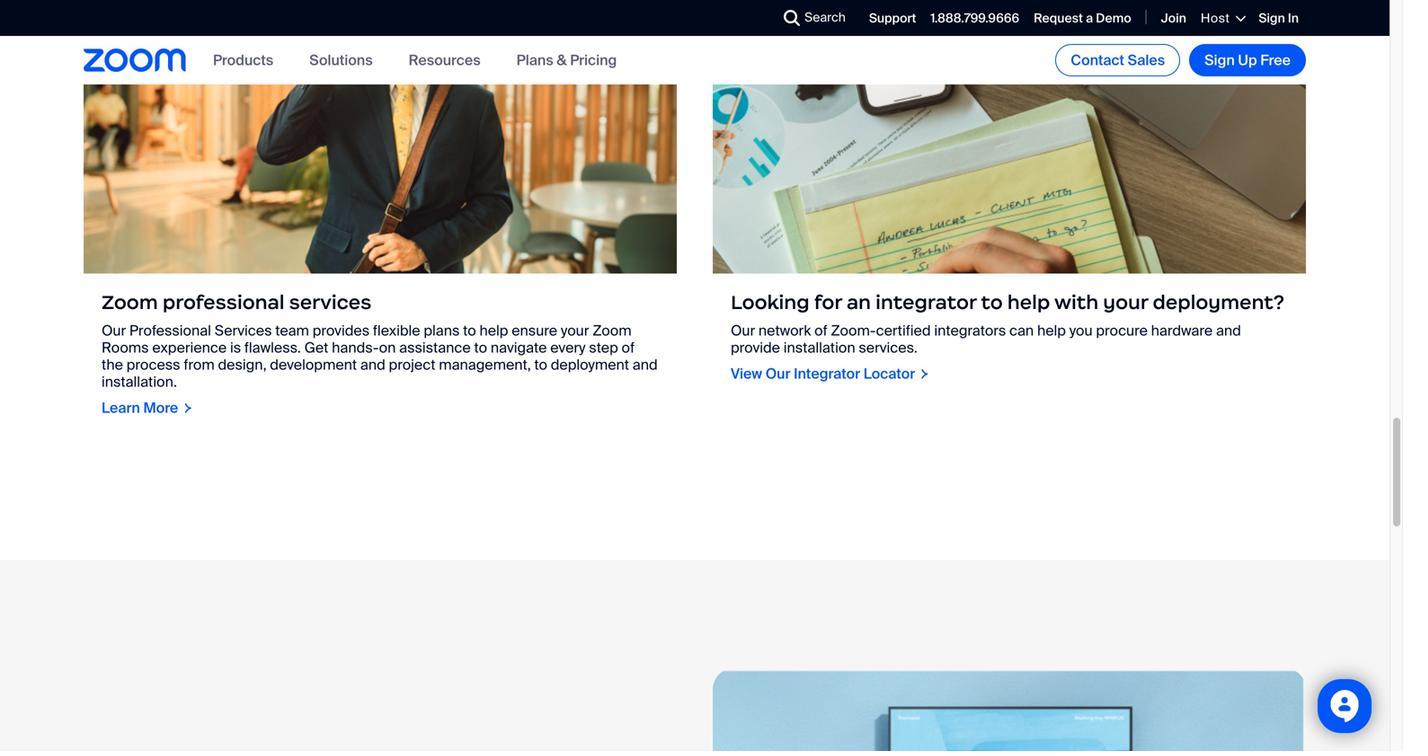 Task type: describe. For each thing, give the bounding box(es) containing it.
request
[[1034, 10, 1084, 27]]

free
[[1261, 51, 1291, 70]]

rooms
[[102, 339, 149, 358]]

sign up free
[[1205, 51, 1291, 70]]

integrators
[[935, 322, 1007, 340]]

a
[[1086, 10, 1094, 27]]

hand on notepad image
[[713, 0, 1307, 274]]

plans
[[517, 51, 554, 70]]

0 horizontal spatial and
[[361, 356, 386, 375]]

contact sales link
[[1056, 44, 1181, 76]]

join link
[[1162, 10, 1187, 27]]

step
[[589, 339, 619, 358]]

your inside looking for an integrator to help with your deployment? our network of zoom-certified integrators can help you procure hardware and provide installation services. view our integrator locator
[[1104, 291, 1149, 315]]

every
[[551, 339, 586, 358]]

view
[[731, 365, 763, 384]]

help left you
[[1038, 322, 1066, 340]]

help inside zoom professional services our professional services team provides flexible plans to help ensure your zoom rooms experience is flawless. get hands-on assistance to navigate every step of the process from design, development and project management, to deployment and installation. learn more
[[480, 322, 509, 340]]

flawless.
[[245, 339, 301, 358]]

help up can
[[1008, 291, 1051, 315]]

with
[[1055, 291, 1099, 315]]

request a demo link
[[1034, 10, 1132, 27]]

deployment?
[[1153, 291, 1285, 315]]

1.888.799.9666 link
[[931, 10, 1020, 27]]

plans & pricing link
[[517, 51, 617, 70]]

deployment
[[551, 356, 630, 375]]

of inside zoom professional services our professional services team provides flexible plans to help ensure your zoom rooms experience is flawless. get hands-on assistance to navigate every step of the process from design, development and project management, to deployment and installation. learn more
[[622, 339, 635, 358]]

provide
[[731, 339, 781, 358]]

professional
[[163, 291, 285, 315]]

sign in link
[[1259, 10, 1299, 27]]

our inside zoom professional services our professional services team provides flexible plans to help ensure your zoom rooms experience is flawless. get hands-on assistance to navigate every step of the process from design, development and project management, to deployment and installation. learn more
[[102, 322, 126, 340]]

contact sales
[[1071, 51, 1166, 70]]

solutions button
[[310, 51, 373, 70]]

sign for sign in
[[1259, 10, 1286, 27]]

and inside looking for an integrator to help with your deployment? our network of zoom-certified integrators can help you procure hardware and provide installation services. view our integrator locator
[[1217, 322, 1242, 340]]

certified
[[876, 322, 931, 340]]

navigate
[[491, 339, 547, 358]]

get
[[304, 339, 329, 358]]

zoom logo image
[[84, 49, 186, 72]]

search image
[[784, 10, 800, 26]]

integrator
[[876, 291, 977, 315]]

installation.
[[102, 373, 177, 392]]

products button
[[213, 51, 274, 70]]

to left every
[[535, 356, 548, 375]]

flexible
[[373, 322, 420, 340]]

integrator
[[794, 365, 861, 384]]

ensure
[[512, 322, 558, 340]]

is
[[230, 339, 241, 358]]

your inside zoom professional services our professional services team provides flexible plans to help ensure your zoom rooms experience is flawless. get hands-on assistance to navigate every step of the process from design, development and project management, to deployment and installation. learn more
[[561, 322, 589, 340]]

services
[[289, 291, 372, 315]]

learn
[[102, 399, 140, 418]]

looking
[[731, 291, 810, 315]]

sign in
[[1259, 10, 1299, 27]]

installation
[[784, 339, 856, 358]]

more
[[143, 399, 178, 418]]

zoom professional services our professional services team provides flexible plans to help ensure your zoom rooms experience is flawless. get hands-on assistance to navigate every step of the process from design, development and project management, to deployment and installation. learn more
[[102, 291, 658, 418]]

services.
[[859, 339, 918, 358]]

host
[[1201, 10, 1231, 26]]

hardware
[[1152, 322, 1213, 340]]

1 horizontal spatial our
[[731, 322, 756, 340]]

&
[[557, 51, 567, 70]]

to left navigate
[[474, 339, 487, 358]]

of inside looking for an integrator to help with your deployment? our network of zoom-certified integrators can help you procure hardware and provide installation services. view our integrator locator
[[815, 322, 828, 340]]

process
[[127, 356, 180, 375]]

management,
[[439, 356, 531, 375]]



Task type: locate. For each thing, give the bounding box(es) containing it.
demo
[[1096, 10, 1132, 27]]

0 vertical spatial zoom
[[102, 291, 158, 315]]

and down deployment?
[[1217, 322, 1242, 340]]

1 vertical spatial zoom
[[593, 322, 632, 340]]

an
[[847, 291, 871, 315]]

resources
[[409, 51, 481, 70]]

1 horizontal spatial zoom
[[593, 322, 632, 340]]

network
[[759, 322, 811, 340]]

pricing
[[570, 51, 617, 70]]

help up management,
[[480, 322, 509, 340]]

0 vertical spatial your
[[1104, 291, 1149, 315]]

up
[[1239, 51, 1258, 70]]

1 horizontal spatial sign
[[1259, 10, 1286, 27]]

your
[[1104, 291, 1149, 315], [561, 322, 589, 340]]

search image
[[784, 10, 800, 26]]

zoom-
[[831, 322, 876, 340]]

resources button
[[409, 51, 481, 70]]

sign left up
[[1205, 51, 1235, 70]]

request a demo
[[1034, 10, 1132, 27]]

support
[[869, 10, 917, 27]]

in
[[1289, 10, 1299, 27]]

sign for sign up free
[[1205, 51, 1235, 70]]

zoom
[[102, 291, 158, 315], [593, 322, 632, 340]]

our right view
[[766, 365, 791, 384]]

of down for
[[815, 322, 828, 340]]

to right plans
[[463, 322, 476, 340]]

0 horizontal spatial of
[[622, 339, 635, 358]]

project
[[389, 356, 436, 375]]

0 horizontal spatial our
[[102, 322, 126, 340]]

1 horizontal spatial of
[[815, 322, 828, 340]]

1 horizontal spatial your
[[1104, 291, 1149, 315]]

on
[[379, 339, 396, 358]]

to up integrators
[[981, 291, 1003, 315]]

join
[[1162, 10, 1187, 27]]

development
[[270, 356, 357, 375]]

help
[[1008, 291, 1051, 315], [480, 322, 509, 340], [1038, 322, 1066, 340]]

from
[[184, 356, 215, 375]]

plans & pricing
[[517, 51, 617, 70]]

looking for an integrator to help with your deployment? our network of zoom-certified integrators can help you procure hardware and provide installation services. view our integrator locator
[[731, 291, 1285, 384]]

procure
[[1097, 322, 1148, 340]]

our down looking
[[731, 322, 756, 340]]

sign up free link
[[1190, 44, 1307, 76]]

1 horizontal spatial and
[[633, 356, 658, 375]]

sign left 'in'
[[1259, 10, 1286, 27]]

design,
[[218, 356, 267, 375]]

for
[[815, 291, 842, 315]]

1 vertical spatial sign
[[1205, 51, 1235, 70]]

zoom up deployment
[[593, 322, 632, 340]]

team
[[275, 322, 309, 340]]

and right step
[[633, 356, 658, 375]]

you
[[1070, 322, 1093, 340]]

man on cell phone image
[[84, 0, 677, 274]]

our up the
[[102, 322, 126, 340]]

provides
[[313, 322, 370, 340]]

professional
[[129, 322, 211, 340]]

host button
[[1201, 10, 1245, 26]]

assistance
[[399, 339, 471, 358]]

0 horizontal spatial your
[[561, 322, 589, 340]]

0 vertical spatial sign
[[1259, 10, 1286, 27]]

the
[[102, 356, 123, 375]]

our
[[102, 322, 126, 340], [731, 322, 756, 340], [766, 365, 791, 384]]

hands-
[[332, 339, 379, 358]]

your up procure
[[1104, 291, 1149, 315]]

can
[[1010, 322, 1034, 340]]

your up deployment
[[561, 322, 589, 340]]

of right step
[[622, 339, 635, 358]]

of
[[815, 322, 828, 340], [622, 339, 635, 358]]

locator
[[864, 365, 916, 384]]

and
[[1217, 322, 1242, 340], [361, 356, 386, 375], [633, 356, 658, 375]]

products
[[213, 51, 274, 70]]

2 horizontal spatial our
[[766, 365, 791, 384]]

to inside looking for an integrator to help with your deployment? our network of zoom-certified integrators can help you procure hardware and provide installation services. view our integrator locator
[[981, 291, 1003, 315]]

1 vertical spatial your
[[561, 322, 589, 340]]

sign
[[1259, 10, 1286, 27], [1205, 51, 1235, 70]]

search
[[805, 9, 846, 26]]

0 horizontal spatial zoom
[[102, 291, 158, 315]]

to
[[981, 291, 1003, 315], [463, 322, 476, 340], [474, 339, 487, 358], [535, 356, 548, 375]]

1.888.799.9666
[[931, 10, 1020, 27]]

2 horizontal spatial and
[[1217, 322, 1242, 340]]

contact
[[1071, 51, 1125, 70]]

plans
[[424, 322, 460, 340]]

0 horizontal spatial sign
[[1205, 51, 1235, 70]]

support link
[[869, 10, 917, 27]]

and left project
[[361, 356, 386, 375]]

solutions
[[310, 51, 373, 70]]

experience
[[152, 339, 227, 358]]

services
[[215, 322, 272, 340]]

zoom up "rooms"
[[102, 291, 158, 315]]

sales
[[1128, 51, 1166, 70]]



Task type: vqa. For each thing, say whether or not it's contained in the screenshot.
deployment?
yes



